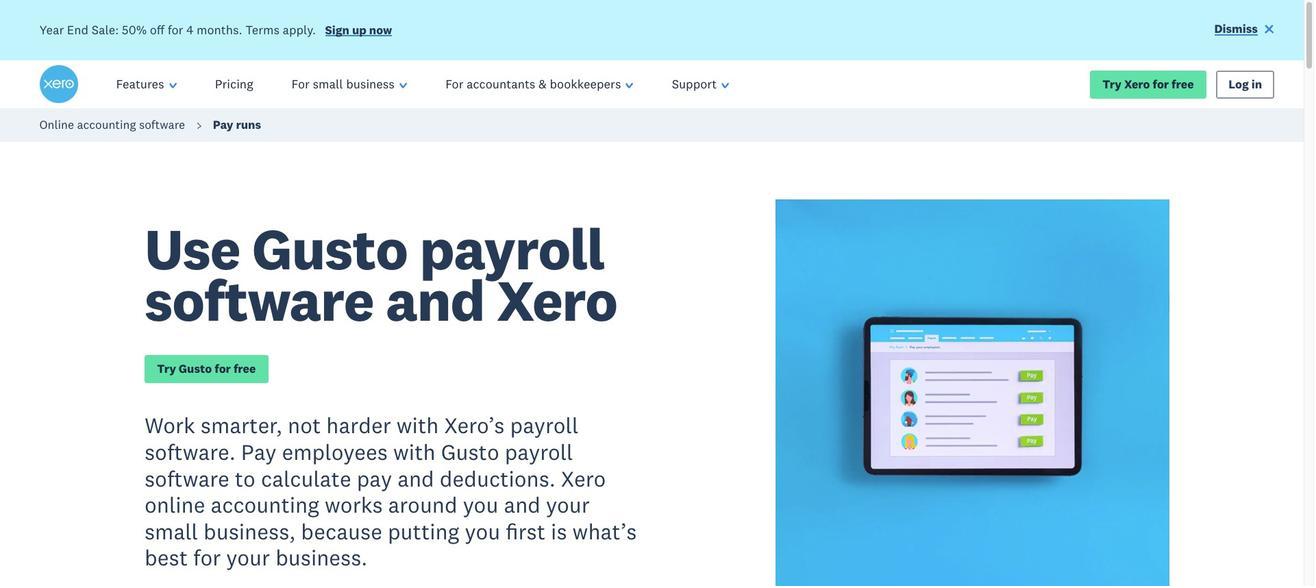 Task type: vqa. For each thing, say whether or not it's contained in the screenshot.
SALE:
yes



Task type: describe. For each thing, give the bounding box(es) containing it.
to
[[235, 464, 256, 492]]

runs
[[236, 117, 261, 132]]

now
[[369, 22, 392, 38]]

log
[[1229, 76, 1250, 92]]

months.
[[197, 22, 242, 38]]

work smarter, not harder with xero's payroll software. pay employees with gusto payroll software to calculate pay and deductions. xero online accounting works around you and your small business, because putting you first is what's best for your business.
[[145, 412, 637, 571]]

first
[[506, 517, 546, 545]]

in
[[1252, 76, 1263, 92]]

for inside work smarter, not harder with xero's payroll software. pay employees with gusto payroll software to calculate pay and deductions. xero online accounting works around you and your small business, because putting you first is what's best for your business.
[[193, 544, 221, 571]]

try gusto for free
[[157, 361, 256, 376]]

log in
[[1229, 76, 1263, 92]]

for small business
[[292, 76, 395, 92]]

is
[[551, 517, 567, 545]]

employees
[[282, 438, 388, 465]]

accounting inside work smarter, not harder with xero's payroll software. pay employees with gusto payroll software to calculate pay and deductions. xero online accounting works around you and your small business, because putting you first is what's best for your business.
[[211, 491, 320, 518]]

sign up now link
[[325, 22, 392, 41]]

for accountants & bookkeepers button
[[427, 60, 653, 108]]

year
[[39, 22, 64, 38]]

gusto inside work smarter, not harder with xero's payroll software. pay employees with gusto payroll software to calculate pay and deductions. xero online accounting works around you and your small business, because putting you first is what's best for your business.
[[441, 438, 500, 465]]

use
[[145, 212, 240, 284]]

software.
[[145, 438, 236, 465]]

business,
[[204, 517, 296, 545]]

the payroll software displays a list of employees from which to select those to be paid. image
[[776, 200, 1170, 586]]

and inside use gusto payroll software and xero
[[386, 264, 485, 336]]

0 vertical spatial xero
[[1125, 76, 1151, 92]]

harder
[[327, 412, 391, 439]]

accounting inside breadcrumbs "element"
[[77, 117, 136, 132]]

because
[[301, 517, 383, 545]]

try xero for free link
[[1091, 70, 1207, 99]]

xero's
[[445, 412, 505, 439]]

for for for small business
[[292, 76, 310, 92]]

pay inside work smarter, not harder with xero's payroll software. pay employees with gusto payroll software to calculate pay and deductions. xero online accounting works around you and your small business, because putting you first is what's best for your business.
[[241, 438, 277, 465]]

sign up now
[[325, 22, 392, 38]]

smarter,
[[201, 412, 282, 439]]

accountants
[[467, 76, 536, 92]]

support button
[[653, 60, 749, 108]]

putting
[[388, 517, 460, 545]]

0 vertical spatial your
[[546, 491, 590, 518]]

dismiss
[[1215, 21, 1259, 36]]

year end sale: 50% off for 4 months. terms apply.
[[39, 22, 316, 38]]

terms
[[246, 22, 280, 38]]

sale:
[[92, 22, 119, 38]]

for small business button
[[273, 60, 427, 108]]

best
[[145, 544, 188, 571]]

pay runs
[[213, 117, 261, 132]]

not
[[288, 412, 321, 439]]

pay
[[357, 464, 392, 492]]

4
[[186, 22, 194, 38]]

xero inside use gusto payroll software and xero
[[497, 264, 618, 336]]



Task type: locate. For each thing, give the bounding box(es) containing it.
support
[[672, 76, 717, 92]]

pricing link
[[196, 60, 273, 108]]

with right "pay"
[[394, 438, 436, 465]]

1 for from the left
[[292, 76, 310, 92]]

1 vertical spatial small
[[145, 517, 198, 545]]

for left 'accountants'
[[446, 76, 464, 92]]

0 horizontal spatial for
[[292, 76, 310, 92]]

for accountants & bookkeepers
[[446, 76, 621, 92]]

end
[[67, 22, 89, 38]]

0 vertical spatial accounting
[[77, 117, 136, 132]]

software inside breadcrumbs "element"
[[139, 117, 185, 132]]

0 horizontal spatial accounting
[[77, 117, 136, 132]]

with
[[397, 412, 439, 439], [394, 438, 436, 465]]

1 vertical spatial your
[[226, 544, 270, 571]]

breadcrumbs element
[[0, 108, 1315, 142]]

0 vertical spatial gusto
[[252, 212, 408, 284]]

0 horizontal spatial your
[[226, 544, 270, 571]]

business.
[[276, 544, 368, 571]]

0 vertical spatial try
[[1103, 76, 1122, 92]]

0 horizontal spatial gusto
[[179, 361, 212, 376]]

2 for from the left
[[446, 76, 464, 92]]

free
[[1172, 76, 1195, 92], [234, 361, 256, 376]]

1 vertical spatial try
[[157, 361, 176, 376]]

payroll inside use gusto payroll software and xero
[[420, 212, 605, 284]]

what's
[[573, 517, 637, 545]]

payroll
[[420, 212, 605, 284], [510, 412, 579, 439], [505, 438, 574, 465]]

xero homepage image
[[39, 65, 78, 104]]

1 vertical spatial accounting
[[211, 491, 320, 518]]

online accounting software
[[39, 117, 185, 132]]

0 horizontal spatial pay
[[213, 117, 233, 132]]

pay runs link
[[213, 117, 261, 132]]

free for try gusto for free
[[234, 361, 256, 376]]

2 vertical spatial software
[[145, 464, 229, 492]]

1 horizontal spatial try
[[1103, 76, 1122, 92]]

software inside use gusto payroll software and xero
[[145, 264, 374, 336]]

small
[[313, 76, 343, 92], [145, 517, 198, 545]]

for
[[292, 76, 310, 92], [446, 76, 464, 92]]

for down the apply.
[[292, 76, 310, 92]]

1 vertical spatial xero
[[497, 264, 618, 336]]

1 horizontal spatial pay
[[241, 438, 277, 465]]

for for for accountants & bookkeepers
[[446, 76, 464, 92]]

dismiss button
[[1215, 21, 1276, 40]]

gusto for software
[[252, 212, 408, 284]]

online accounting software link
[[39, 117, 185, 132]]

small inside work smarter, not harder with xero's payroll software. pay employees with gusto payroll software to calculate pay and deductions. xero online accounting works around you and your small business, because putting you first is what's best for your business.
[[145, 517, 198, 545]]

for
[[168, 22, 183, 38], [1154, 76, 1170, 92], [215, 361, 231, 376], [193, 544, 221, 571]]

try inside try xero for free link
[[1103, 76, 1122, 92]]

pay
[[213, 117, 233, 132], [241, 438, 277, 465]]

try for try gusto for free
[[157, 361, 176, 376]]

0 vertical spatial pay
[[213, 117, 233, 132]]

sign
[[325, 22, 350, 38]]

up
[[352, 22, 367, 38]]

1 vertical spatial free
[[234, 361, 256, 376]]

for inside for accountants & bookkeepers dropdown button
[[446, 76, 464, 92]]

1 vertical spatial gusto
[[179, 361, 212, 376]]

try
[[1103, 76, 1122, 92], [157, 361, 176, 376]]

try xero for free
[[1103, 76, 1195, 92]]

deductions.
[[440, 464, 556, 492]]

works
[[325, 491, 383, 518]]

0 horizontal spatial try
[[157, 361, 176, 376]]

software inside work smarter, not harder with xero's payroll software. pay employees with gusto payroll software to calculate pay and deductions. xero online accounting works around you and your small business, because putting you first is what's best for your business.
[[145, 464, 229, 492]]

bookkeepers
[[550, 76, 621, 92]]

0 vertical spatial free
[[1172, 76, 1195, 92]]

gusto inside use gusto payroll software and xero
[[252, 212, 408, 284]]

0 horizontal spatial free
[[234, 361, 256, 376]]

features button
[[97, 60, 196, 108]]

2 horizontal spatial gusto
[[441, 438, 500, 465]]

1 horizontal spatial small
[[313, 76, 343, 92]]

free for try xero for free
[[1172, 76, 1195, 92]]

50%
[[122, 22, 147, 38]]

gusto
[[252, 212, 408, 284], [179, 361, 212, 376], [441, 438, 500, 465]]

pay left runs on the top of the page
[[213, 117, 233, 132]]

you
[[463, 491, 499, 518], [465, 517, 501, 545]]

2 vertical spatial gusto
[[441, 438, 500, 465]]

small inside dropdown button
[[313, 76, 343, 92]]

1 vertical spatial software
[[145, 264, 374, 336]]

try for try xero for free
[[1103, 76, 1122, 92]]

software
[[139, 117, 185, 132], [145, 264, 374, 336], [145, 464, 229, 492]]

try inside try gusto for free link
[[157, 361, 176, 376]]

apply.
[[283, 22, 316, 38]]

free up smarter,
[[234, 361, 256, 376]]

online
[[39, 117, 74, 132]]

1 vertical spatial pay
[[241, 438, 277, 465]]

xero inside work smarter, not harder with xero's payroll software. pay employees with gusto payroll software to calculate pay and deductions. xero online accounting works around you and your small business, because putting you first is what's best for your business.
[[561, 464, 606, 492]]

0 vertical spatial small
[[313, 76, 343, 92]]

log in link
[[1217, 70, 1276, 99]]

0 vertical spatial software
[[139, 117, 185, 132]]

calculate
[[261, 464, 351, 492]]

and
[[386, 264, 485, 336], [398, 464, 435, 492], [504, 491, 541, 518]]

free left the log
[[1172, 76, 1195, 92]]

work
[[145, 412, 195, 439]]

try gusto for free link
[[145, 355, 269, 383]]

business
[[346, 76, 395, 92]]

online
[[145, 491, 205, 518]]

features
[[116, 76, 164, 92]]

2 vertical spatial xero
[[561, 464, 606, 492]]

pay left not
[[241, 438, 277, 465]]

for inside for small business dropdown button
[[292, 76, 310, 92]]

xero
[[1125, 76, 1151, 92], [497, 264, 618, 336], [561, 464, 606, 492]]

1 horizontal spatial free
[[1172, 76, 1195, 92]]

1 horizontal spatial accounting
[[211, 491, 320, 518]]

gusto for free
[[179, 361, 212, 376]]

use gusto payroll software and xero
[[145, 212, 618, 336]]

pricing
[[215, 76, 253, 92]]

accounting
[[77, 117, 136, 132], [211, 491, 320, 518]]

off
[[150, 22, 165, 38]]

around
[[388, 491, 458, 518]]

pay inside breadcrumbs "element"
[[213, 117, 233, 132]]

&
[[539, 76, 547, 92]]

0 horizontal spatial small
[[145, 517, 198, 545]]

1 horizontal spatial your
[[546, 491, 590, 518]]

1 horizontal spatial gusto
[[252, 212, 408, 284]]

1 horizontal spatial for
[[446, 76, 464, 92]]

with left xero's
[[397, 412, 439, 439]]

your
[[546, 491, 590, 518], [226, 544, 270, 571]]



